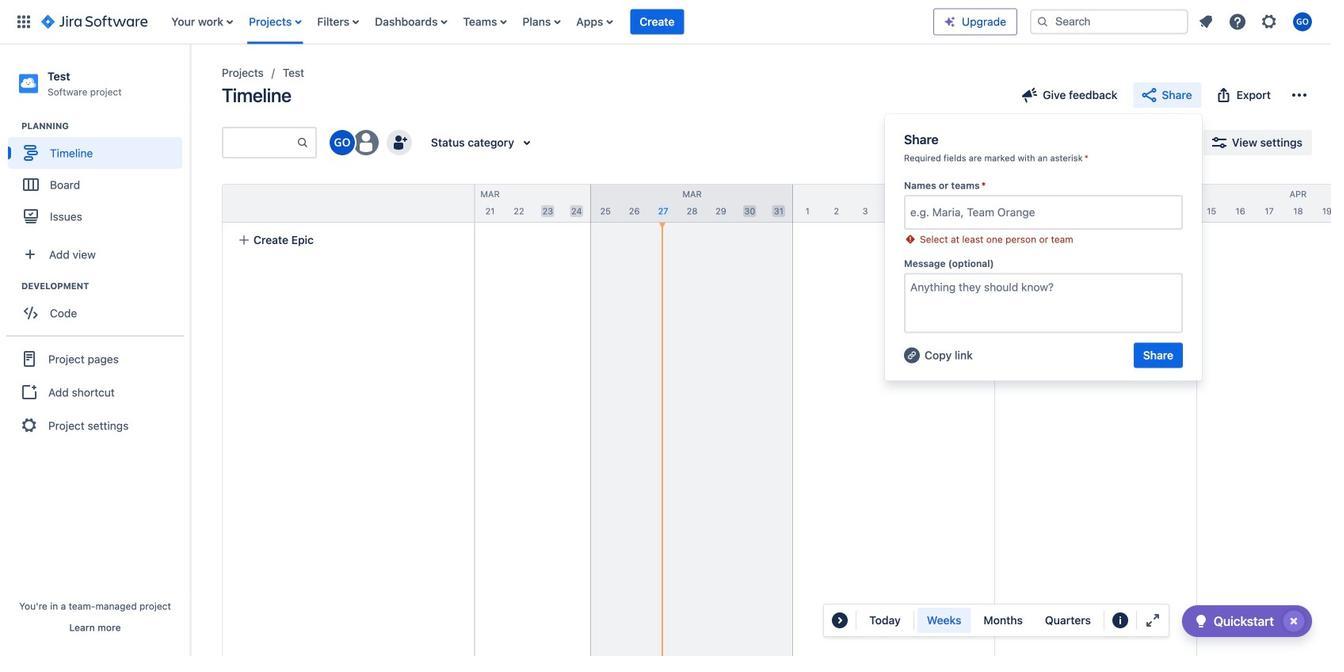 Task type: describe. For each thing, give the bounding box(es) containing it.
dismiss quickstart image
[[1281, 609, 1307, 634]]

notifications image
[[1196, 12, 1215, 31]]

primary element
[[10, 0, 933, 44]]

row group inside timeline grid
[[222, 184, 474, 223]]

3 column header from the left
[[591, 185, 793, 222]]

Search timeline text field
[[223, 128, 296, 157]]

search image
[[1036, 15, 1049, 28]]

1 column header from the left
[[187, 185, 389, 222]]

add people image
[[390, 133, 409, 152]]

appswitcher icon image
[[14, 12, 33, 31]]

your profile and settings image
[[1293, 12, 1312, 31]]

heading for development icon
[[21, 280, 189, 293]]

5 column header from the left
[[995, 185, 1197, 222]]



Task type: locate. For each thing, give the bounding box(es) containing it.
banner
[[0, 0, 1331, 44]]

jira software image
[[41, 12, 148, 31], [41, 12, 148, 31]]

None search field
[[1030, 9, 1189, 34]]

sidebar navigation image
[[173, 63, 208, 95]]

  text field
[[910, 205, 913, 220]]

settings image
[[1260, 12, 1279, 31]]

0 horizontal spatial list
[[163, 0, 933, 44]]

check image
[[1192, 612, 1211, 631]]

group
[[8, 120, 189, 237], [8, 280, 189, 334], [6, 335, 184, 448], [917, 608, 1100, 633]]

planning image
[[2, 117, 21, 136]]

list
[[163, 0, 933, 44], [1192, 8, 1322, 36]]

list item
[[630, 0, 684, 44]]

column header
[[187, 185, 389, 222], [389, 185, 591, 222], [591, 185, 793, 222], [793, 185, 995, 222], [995, 185, 1197, 222], [1197, 185, 1331, 222]]

Search field
[[1030, 9, 1189, 34]]

1 horizontal spatial list
[[1192, 8, 1322, 36]]

legend image
[[1111, 611, 1130, 630]]

help image
[[1228, 12, 1247, 31]]

2 heading from the top
[[21, 280, 189, 293]]

row group
[[222, 184, 474, 223]]

6 column header from the left
[[1197, 185, 1331, 222]]

Anything they should know? text field
[[904, 273, 1183, 333]]

timeline grid
[[187, 184, 1331, 656]]

1 vertical spatial heading
[[21, 280, 189, 293]]

export icon image
[[1214, 86, 1233, 105]]

row
[[223, 185, 474, 223]]

sidebar element
[[0, 44, 190, 656]]

heading for the planning icon in the left of the page
[[21, 120, 189, 132]]

error image
[[904, 233, 917, 246]]

2 column header from the left
[[389, 185, 591, 222]]

row inside timeline grid
[[223, 185, 474, 223]]

1 heading from the top
[[21, 120, 189, 132]]

4 column header from the left
[[793, 185, 995, 222]]

enter full screen image
[[1143, 611, 1162, 630]]

development image
[[2, 277, 21, 296]]

0 vertical spatial heading
[[21, 120, 189, 132]]

heading
[[21, 120, 189, 132], [21, 280, 189, 293]]



Task type: vqa. For each thing, say whether or not it's contained in the screenshot.
'list formating' group
no



